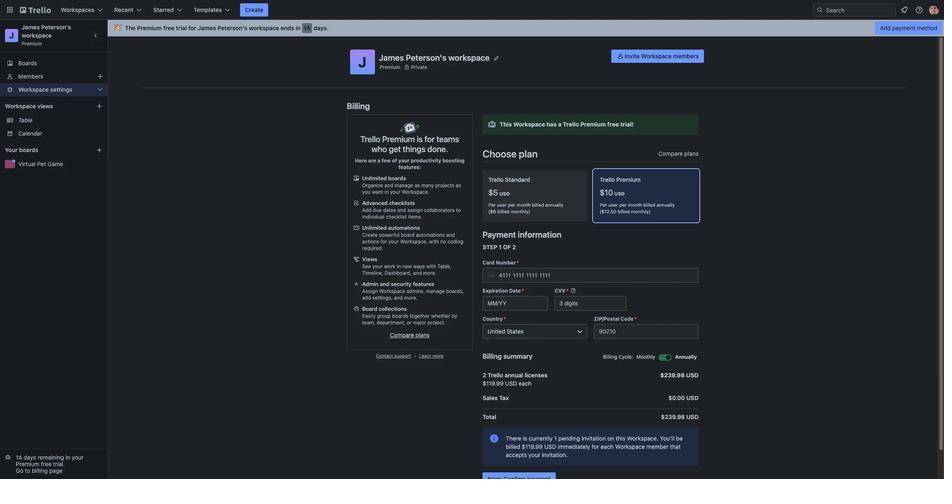 Task type: vqa. For each thing, say whether or not it's contained in the screenshot.
Second
no



Task type: locate. For each thing, give the bounding box(es) containing it.
1 vertical spatial boards
[[388, 175, 406, 182]]

workspace right the invite
[[641, 53, 672, 60]]

for down invitation
[[592, 444, 599, 451]]

to right go
[[25, 468, 30, 475]]

1 vertical spatial to
[[25, 468, 30, 475]]

monthly) for $10
[[631, 209, 651, 214]]

0 horizontal spatial peterson's
[[41, 24, 71, 31]]

0 horizontal spatial create
[[245, 6, 263, 13]]

open information menu image
[[915, 6, 923, 14]]

trello up the $10
[[600, 176, 615, 183]]

1 horizontal spatial monthly)
[[631, 209, 651, 214]]

create
[[245, 6, 263, 13], [362, 232, 378, 238]]

sm image
[[616, 52, 625, 60]]

your right trial. at the left bottom of page
[[72, 454, 84, 462]]

of right few
[[392, 158, 397, 164]]

monthly)
[[511, 209, 530, 214], [631, 209, 651, 214]]

your down $119.99 usd
[[529, 452, 540, 459]]

board
[[362, 306, 377, 313]]

with
[[429, 239, 439, 245], [426, 264, 436, 270]]

add board image
[[96, 147, 103, 154]]

$119.99 inside 2 trello annual licenses $119.99 usd each
[[483, 380, 504, 387]]

with inside unlimited automations create powerful board automations and actions for your workspace, with no coding required.
[[429, 239, 439, 245]]

14 left days
[[16, 454, 22, 462]]

collaborators
[[424, 207, 455, 214]]

0 horizontal spatial $119.99
[[483, 380, 504, 387]]

table
[[18, 117, 32, 124]]

2 unlimited from the top
[[362, 225, 387, 231]]

1 vertical spatial $239.98 usd
[[661, 414, 699, 421]]

unlimited up "organize"
[[362, 175, 387, 182]]

per inside per user per month billed annually ($12.50 billed monthly)
[[600, 202, 607, 208]]

90210 text field
[[594, 324, 699, 339]]

1 vertical spatial create
[[362, 232, 378, 238]]

* for expiration date *
[[522, 288, 524, 294]]

peterson's down back to home image
[[41, 24, 71, 31]]

james peterson's workspace
[[379, 53, 490, 62]]

boards for your
[[19, 147, 38, 154]]

workspace for james peterson's workspace premium
[[22, 32, 52, 39]]

virtual pet game
[[18, 161, 63, 168]]

2 horizontal spatial workspace
[[448, 53, 490, 62]]

2 vertical spatial boards
[[392, 313, 408, 320]]

user inside per user per month billed annually ($12.50 billed monthly)
[[608, 202, 618, 208]]

of down payment
[[503, 244, 511, 251]]

0 vertical spatial manage
[[395, 183, 413, 189]]

1 horizontal spatial compare
[[658, 150, 683, 157]]

premium inside james peterson's workspace premium
[[22, 41, 42, 47]]

workspace for james peterson's workspace
[[448, 53, 490, 62]]

14
[[304, 24, 310, 31], [16, 454, 22, 462]]

peterson's up private
[[406, 53, 447, 62]]

1 horizontal spatial as
[[456, 183, 461, 189]]

billing
[[347, 101, 370, 111], [483, 353, 502, 360], [603, 354, 617, 360]]

month inside per user per month billed annually ($6 billed monthly)
[[517, 202, 531, 208]]

manage inside "unlimited boards organize and manage as many projects as you want in your workspace."
[[395, 183, 413, 189]]

invite
[[625, 53, 640, 60]]

and right "organize"
[[385, 183, 393, 189]]

$239.98 usd down annually
[[660, 372, 699, 379]]

premium
[[137, 24, 162, 31], [22, 41, 42, 47], [380, 64, 400, 70], [580, 121, 606, 128], [382, 135, 415, 144], [616, 176, 641, 183], [16, 461, 39, 468]]

0 horizontal spatial to
[[25, 468, 30, 475]]

workspace inside the immediately for each workspace member that accepts your invitation.
[[615, 444, 645, 451]]

month inside per user per month billed annually ($12.50 billed monthly)
[[628, 202, 642, 208]]

with right ways
[[426, 264, 436, 270]]

boards link
[[0, 57, 108, 70]]

cvv
[[555, 288, 566, 294]]

monthly) for $5
[[511, 209, 530, 214]]

each
[[519, 380, 532, 387], [601, 444, 614, 451]]

a right "has"
[[558, 121, 562, 128]]

billed inside you'll be billed
[[506, 444, 520, 451]]

🎉
[[114, 24, 122, 31]]

0 horizontal spatial compare plans link
[[390, 332, 430, 339]]

0 horizontal spatial billing
[[347, 101, 370, 111]]

monthly) inside per user per month billed annually ($12.50 billed monthly)
[[631, 209, 651, 214]]

your boards with 1 items element
[[5, 145, 84, 155]]

1 user from the left
[[497, 202, 507, 208]]

0 horizontal spatial j
[[9, 31, 14, 40]]

0 horizontal spatial month
[[517, 202, 531, 208]]

in up dashboard,
[[397, 264, 401, 270]]

0 vertical spatial workspace.
[[402, 189, 429, 195]]

1 horizontal spatial compare plans
[[658, 150, 699, 157]]

starred
[[153, 6, 174, 13]]

0 vertical spatial 14
[[304, 24, 310, 31]]

in right want
[[385, 189, 389, 195]]

2 vertical spatial free
[[41, 461, 51, 468]]

1 horizontal spatial of
[[503, 244, 511, 251]]

1 vertical spatial free
[[607, 121, 619, 128]]

to inside advanced checklists add due dates and assign collaborators to individual checklist items.
[[456, 207, 461, 214]]

1 for information
[[499, 244, 502, 251]]

more. down ways
[[423, 270, 437, 277]]

0 vertical spatial more.
[[423, 270, 437, 277]]

$10 usd
[[600, 188, 625, 198]]

project.
[[428, 320, 446, 326]]

per inside per user per month billed annually ($6 billed monthly)
[[508, 202, 515, 208]]

add payment method link
[[875, 22, 943, 35]]

1 horizontal spatial user
[[608, 202, 618, 208]]

monthly) right ($12.50
[[631, 209, 651, 214]]

advanced checklists add due dates and assign collaborators to individual checklist items.
[[362, 200, 461, 220]]

james down back to home image
[[22, 24, 40, 31]]

add up individual
[[362, 207, 371, 214]]

0 vertical spatial boards
[[19, 147, 38, 154]]

usd right $5
[[499, 191, 510, 197]]

for right trial
[[188, 24, 196, 31]]

members link
[[0, 70, 108, 83]]

0 horizontal spatial annually
[[545, 202, 564, 208]]

1 vertical spatial add
[[362, 207, 371, 214]]

each down licenses on the bottom of the page
[[519, 380, 532, 387]]

0 vertical spatial unlimited
[[362, 175, 387, 182]]

month for $10
[[628, 202, 642, 208]]

0 horizontal spatial plans
[[416, 332, 430, 339]]

0 vertical spatial compare plans
[[658, 150, 699, 157]]

1 vertical spatial compare plans link
[[390, 332, 430, 339]]

j inside button
[[358, 53, 367, 70]]

workspace. down many on the top of page
[[402, 189, 429, 195]]

in inside the 14 days remaining in your premium free trial. go to billing page
[[65, 454, 70, 462]]

checklists
[[389, 200, 415, 207]]

free
[[163, 24, 175, 31], [607, 121, 619, 128], [41, 461, 51, 468]]

1 inside the payment information step 1 of 2
[[499, 244, 502, 251]]

14 left days.
[[304, 24, 310, 31]]

boards for unlimited
[[388, 175, 406, 182]]

choose
[[483, 148, 517, 160]]

compare
[[658, 150, 683, 157], [390, 332, 414, 339]]

free for this workspace has a trello premium free trial!
[[607, 121, 619, 128]]

and down checklists
[[397, 207, 406, 214]]

0 horizontal spatial james
[[22, 24, 40, 31]]

0 vertical spatial free
[[163, 24, 175, 31]]

1 horizontal spatial 2
[[512, 244, 516, 251]]

for up done. in the top of the page
[[425, 135, 435, 144]]

james down templates
[[198, 24, 216, 31]]

is right there
[[523, 435, 527, 442]]

unlimited inside unlimited automations create powerful board automations and actions for your workspace, with no coding required.
[[362, 225, 387, 231]]

banner
[[108, 20, 944, 36]]

with left no
[[429, 239, 439, 245]]

month down standard on the top right of page
[[517, 202, 531, 208]]

0 vertical spatial $239.98
[[660, 372, 685, 379]]

per down $10 usd
[[619, 202, 627, 208]]

0 vertical spatial a
[[558, 121, 562, 128]]

1 horizontal spatial each
[[601, 444, 614, 451]]

expiration
[[483, 288, 508, 294]]

per inside per user per month billed annually ($6 billed monthly)
[[488, 202, 496, 208]]

currently
[[529, 435, 553, 442]]

of inside the payment information step 1 of 2
[[503, 244, 511, 251]]

usd right the $10
[[615, 191, 625, 197]]

per for $5
[[488, 202, 496, 208]]

page
[[49, 468, 63, 475]]

1 annually from the left
[[545, 202, 564, 208]]

2 horizontal spatial billing
[[603, 354, 617, 360]]

1 vertical spatial plans
[[416, 332, 430, 339]]

views see your work in new ways with table, timeline, dashboard, and more.
[[362, 256, 452, 277]]

per for $5
[[508, 202, 515, 208]]

2 month from the left
[[628, 202, 642, 208]]

your up the timeline,
[[372, 264, 383, 270]]

manage down features
[[426, 289, 445, 295]]

workspace
[[249, 24, 279, 31], [22, 32, 52, 39], [448, 53, 490, 62]]

2 horizontal spatial peterson's
[[406, 53, 447, 62]]

james inside james peterson's workspace premium
[[22, 24, 40, 31]]

and
[[385, 183, 393, 189], [397, 207, 406, 214], [446, 232, 455, 238], [413, 270, 422, 277], [380, 281, 389, 288], [394, 295, 403, 301]]

unlimited for unlimited automations
[[362, 225, 387, 231]]

sales
[[483, 395, 498, 402]]

admin and security features assign workspace admins, manage boards, add settings, and more.
[[362, 281, 464, 301]]

0 horizontal spatial 1
[[499, 244, 502, 251]]

trello up $5
[[488, 176, 504, 183]]

you
[[362, 189, 371, 195]]

0 horizontal spatial 14
[[16, 454, 22, 462]]

0 vertical spatial create
[[245, 6, 263, 13]]

1 month from the left
[[517, 202, 531, 208]]

peterson's for james peterson's workspace
[[406, 53, 447, 62]]

advanced
[[362, 200, 388, 207]]

0 vertical spatial with
[[429, 239, 439, 245]]

payment
[[483, 230, 516, 240]]

1 horizontal spatial month
[[628, 202, 642, 208]]

for down 'powerful'
[[381, 239, 387, 245]]

0 vertical spatial 1
[[499, 244, 502, 251]]

1 horizontal spatial billing
[[483, 353, 502, 360]]

0 horizontal spatial 2
[[483, 372, 486, 379]]

Search field
[[823, 4, 896, 16]]

trello inside trello premium is for teams who get things done.
[[360, 135, 380, 144]]

0 horizontal spatial is
[[417, 135, 423, 144]]

automations up 'board'
[[388, 225, 420, 231]]

assign
[[362, 289, 378, 295]]

0 vertical spatial j
[[9, 31, 14, 40]]

of inside 'here are a few of your productivity boosting features:'
[[392, 158, 397, 164]]

a right are
[[377, 158, 380, 164]]

per up ($12.50
[[600, 202, 607, 208]]

annually inside per user per month billed annually ($12.50 billed monthly)
[[657, 202, 675, 208]]

create button
[[240, 3, 268, 17]]

add
[[362, 295, 371, 301]]

$239.98 usd down $0.00
[[661, 414, 699, 421]]

boards down features:
[[388, 175, 406, 182]]

create up actions
[[362, 232, 378, 238]]

is inside trello premium is for teams who get things done.
[[417, 135, 423, 144]]

ends
[[281, 24, 294, 31]]

0 horizontal spatial each
[[519, 380, 532, 387]]

2 up sales
[[483, 372, 486, 379]]

your
[[398, 158, 410, 164], [390, 189, 400, 195], [389, 239, 399, 245], [372, 264, 383, 270], [529, 452, 540, 459], [72, 454, 84, 462]]

month down trello premium
[[628, 202, 642, 208]]

$119.99 down currently
[[522, 444, 543, 451]]

invite workspace members button
[[612, 50, 704, 63]]

🎉 the premium free trial for james peterson's workspace ends in 14 days.
[[114, 24, 329, 31]]

user up ($12.50
[[608, 202, 618, 208]]

your inside 'here are a few of your productivity boosting features:'
[[398, 158, 410, 164]]

2 user from the left
[[608, 202, 618, 208]]

* right number
[[517, 260, 519, 266]]

united states
[[488, 328, 524, 335]]

1 horizontal spatial a
[[558, 121, 562, 128]]

james peterson's workspace link
[[22, 24, 73, 39]]

2 vertical spatial workspace
[[448, 53, 490, 62]]

2 horizontal spatial james
[[379, 53, 404, 62]]

is up the things
[[417, 135, 423, 144]]

add left payment
[[880, 24, 891, 31]]

number
[[496, 260, 516, 266]]

1 vertical spatial manage
[[426, 289, 445, 295]]

1 vertical spatial 1
[[554, 435, 557, 442]]

this workspace has a trello premium free trial!
[[500, 121, 634, 128]]

add payment method
[[880, 24, 938, 31]]

game
[[47, 161, 63, 168]]

your up checklists
[[390, 189, 400, 195]]

1 vertical spatial with
[[426, 264, 436, 270]]

each down the "on"
[[601, 444, 614, 451]]

usd down annual
[[505, 380, 517, 387]]

trello inside 2 trello annual licenses $119.99 usd each
[[488, 372, 503, 379]]

$239.98 down $0.00
[[661, 414, 685, 421]]

as right projects
[[456, 183, 461, 189]]

manage up checklists
[[395, 183, 413, 189]]

user inside per user per month billed annually ($6 billed monthly)
[[497, 202, 507, 208]]

features
[[413, 281, 434, 288]]

2 horizontal spatial free
[[607, 121, 619, 128]]

0 horizontal spatial more.
[[404, 295, 418, 301]]

your inside the 14 days remaining in your premium free trial. go to billing page
[[72, 454, 84, 462]]

workspace inside james peterson's workspace premium
[[22, 32, 52, 39]]

0 horizontal spatial free
[[41, 461, 51, 468]]

trello premium
[[600, 176, 641, 183]]

1 vertical spatial unlimited
[[362, 225, 387, 231]]

boards up virtual
[[19, 147, 38, 154]]

1 per from the left
[[508, 202, 515, 208]]

1 horizontal spatial j
[[358, 53, 367, 70]]

unlimited down individual
[[362, 225, 387, 231]]

1 vertical spatial $239.98
[[661, 414, 685, 421]]

annually inside per user per month billed annually ($6 billed monthly)
[[545, 202, 564, 208]]

your inside views see your work in new ways with table, timeline, dashboard, and more.
[[372, 264, 383, 270]]

$0.00
[[669, 395, 685, 402]]

0 vertical spatial 2
[[512, 244, 516, 251]]

workspace. up member
[[627, 435, 659, 442]]

j for j button
[[358, 53, 367, 70]]

card
[[483, 260, 495, 266]]

done.
[[427, 144, 448, 154]]

country
[[483, 316, 503, 322]]

dashboard,
[[385, 270, 412, 277]]

learn
[[419, 353, 431, 359]]

2 up number
[[512, 244, 516, 251]]

2 trello annual licenses $119.99 usd each
[[483, 372, 548, 387]]

0 vertical spatial workspace
[[249, 24, 279, 31]]

1 left pending
[[554, 435, 557, 442]]

unlimited boards organize and manage as many projects as you want in your workspace.
[[362, 175, 461, 195]]

choose plan
[[483, 148, 538, 160]]

usd down the $0.00 usd
[[686, 414, 699, 421]]

more. down admins,
[[404, 295, 418, 301]]

to
[[456, 207, 461, 214], [25, 468, 30, 475]]

here are a few of your productivity boosting features:
[[355, 158, 465, 171]]

$239.98 down annually
[[660, 372, 685, 379]]

boards down collections
[[392, 313, 408, 320]]

free for 14 days remaining in your premium free trial. go to billing page
[[41, 461, 51, 468]]

invitation
[[582, 435, 606, 442]]

major
[[413, 320, 426, 326]]

each inside the immediately for each workspace member that accepts your invitation.
[[601, 444, 614, 451]]

in right trial. at the left bottom of page
[[65, 454, 70, 462]]

1 right step
[[499, 244, 502, 251]]

1 vertical spatial is
[[523, 435, 527, 442]]

to right collaborators
[[456, 207, 461, 214]]

monthly) inside per user per month billed annually ($6 billed monthly)
[[511, 209, 530, 214]]

1
[[499, 244, 502, 251], [554, 435, 557, 442]]

create up "🎉 the premium free trial for james peterson's workspace ends in 14 days."
[[245, 6, 263, 13]]

1 horizontal spatial free
[[163, 24, 175, 31]]

billing
[[32, 468, 48, 475]]

in right ends
[[296, 24, 301, 31]]

to inside the 14 days remaining in your premium free trial. go to billing page
[[25, 468, 30, 475]]

more. inside admin and security features assign workspace admins, manage boards, add settings, and more.
[[404, 295, 418, 301]]

* right 'code'
[[634, 316, 637, 322]]

free inside the 14 days remaining in your premium free trial. go to billing page
[[41, 461, 51, 468]]

total
[[483, 414, 496, 421]]

1 horizontal spatial plans
[[684, 150, 699, 157]]

user for $10
[[608, 202, 618, 208]]

remaining
[[38, 454, 64, 462]]

boards inside "unlimited boards organize and manage as many projects as you want in your workspace."
[[388, 175, 406, 182]]

monthly) right ($6
[[511, 209, 530, 214]]

1 horizontal spatial $119.99
[[522, 444, 543, 451]]

1 monthly) from the left
[[511, 209, 530, 214]]

and down ways
[[413, 270, 422, 277]]

you'll
[[660, 435, 674, 442]]

unlimited inside "unlimited boards organize and manage as many projects as you want in your workspace."
[[362, 175, 387, 182]]

a inside 'here are a few of your productivity boosting features:'
[[377, 158, 380, 164]]

1 vertical spatial each
[[601, 444, 614, 451]]

peterson's inside james peterson's workspace premium
[[41, 24, 71, 31]]

plan
[[519, 148, 538, 160]]

trello
[[563, 121, 579, 128], [360, 135, 380, 144], [488, 176, 504, 183], [600, 176, 615, 183], [488, 372, 503, 379]]

1 horizontal spatial workspace.
[[627, 435, 659, 442]]

calendar
[[18, 130, 42, 137]]

2 per from the left
[[619, 202, 627, 208]]

your up features:
[[398, 158, 410, 164]]

automations up no
[[416, 232, 445, 238]]

this
[[616, 435, 626, 442]]

primary element
[[0, 0, 944, 20]]

1 unlimited from the top
[[362, 175, 387, 182]]

$119.99
[[483, 380, 504, 387], [522, 444, 543, 451]]

0 horizontal spatial user
[[497, 202, 507, 208]]

* right date
[[522, 288, 524, 294]]

james right j button
[[379, 53, 404, 62]]

2 annually from the left
[[657, 202, 675, 208]]

1 horizontal spatial per
[[600, 202, 607, 208]]

1 vertical spatial of
[[503, 244, 511, 251]]

0 vertical spatial to
[[456, 207, 461, 214]]

2 monthly) from the left
[[631, 209, 651, 214]]

private
[[411, 64, 427, 70]]

0 vertical spatial each
[[519, 380, 532, 387]]

2 per from the left
[[600, 202, 607, 208]]

per for $10
[[619, 202, 627, 208]]

0 horizontal spatial monthly)
[[511, 209, 530, 214]]

trello up who
[[360, 135, 380, 144]]

workspace down this
[[615, 444, 645, 451]]

trello for trello standard
[[488, 176, 504, 183]]

by
[[452, 313, 457, 320]]

per down $5 usd at the top of the page
[[508, 202, 515, 208]]

1 horizontal spatial create
[[362, 232, 378, 238]]

back to home image
[[20, 3, 51, 17]]

for inside the immediately for each workspace member that accepts your invitation.
[[592, 444, 599, 451]]

members
[[18, 73, 43, 80]]

templates
[[194, 6, 222, 13]]

more. for features
[[404, 295, 418, 301]]

your down 'powerful'
[[389, 239, 399, 245]]

0 horizontal spatial compare
[[390, 332, 414, 339]]

0 horizontal spatial per
[[488, 202, 496, 208]]

as
[[415, 183, 420, 189], [456, 183, 461, 189]]

add inside advanced checklists add due dates and assign collaborators to individual checklist items.
[[362, 207, 371, 214]]

per
[[508, 202, 515, 208], [619, 202, 627, 208]]

trello left annual
[[488, 372, 503, 379]]

* for card number *
[[517, 260, 519, 266]]

0 vertical spatial of
[[392, 158, 397, 164]]

create inside unlimited automations create powerful board automations and actions for your workspace, with no coding required.
[[362, 232, 378, 238]]

more. inside views see your work in new ways with table, timeline, dashboard, and more.
[[423, 270, 437, 277]]

* for zip/postal code *
[[634, 316, 637, 322]]

*
[[517, 260, 519, 266], [522, 288, 524, 294], [566, 288, 569, 294], [504, 316, 506, 322], [634, 316, 637, 322]]

standard
[[505, 176, 530, 183]]

premium inside the 14 days remaining in your premium free trial. go to billing page
[[16, 461, 39, 468]]

0 vertical spatial is
[[417, 135, 423, 144]]

1 horizontal spatial 1
[[554, 435, 557, 442]]

1 per from the left
[[488, 202, 496, 208]]

method
[[917, 24, 938, 31]]

workspace down members at the left
[[18, 86, 49, 93]]

j link
[[5, 29, 18, 42]]

* left open cvv tooltip icon
[[566, 288, 569, 294]]

0 horizontal spatial a
[[377, 158, 380, 164]]

per up ($6
[[488, 202, 496, 208]]

0 horizontal spatial add
[[362, 207, 371, 214]]

workspace down security
[[379, 289, 405, 295]]

due
[[373, 207, 382, 214]]

1 horizontal spatial per
[[619, 202, 627, 208]]

peterson's down templates dropdown button
[[217, 24, 247, 31]]

$119.99 up the sales tax
[[483, 380, 504, 387]]

0 vertical spatial add
[[880, 24, 891, 31]]

confetti image
[[114, 24, 122, 31]]

as left many on the top of page
[[415, 183, 420, 189]]

1 vertical spatial j
[[358, 53, 367, 70]]

per inside per user per month billed annually ($12.50 billed monthly)
[[619, 202, 627, 208]]

create inside create button
[[245, 6, 263, 13]]



Task type: describe. For each thing, give the bounding box(es) containing it.
immediately for each workspace member that accepts your invitation.
[[506, 444, 681, 459]]

department,
[[377, 320, 405, 326]]

work
[[384, 264, 395, 270]]

contact support link
[[376, 353, 411, 359]]

for inside trello premium is for teams who get things done.
[[425, 135, 435, 144]]

and up settings,
[[380, 281, 389, 288]]

items.
[[408, 214, 422, 220]]

peterson's for james peterson's workspace premium
[[41, 24, 71, 31]]

per for $10
[[600, 202, 607, 208]]

of for information
[[503, 244, 511, 251]]

who
[[371, 144, 387, 154]]

billing for billing summary
[[483, 353, 502, 360]]

features:
[[398, 164, 421, 171]]

1 horizontal spatial compare plans link
[[658, 150, 699, 158]]

teams
[[437, 135, 459, 144]]

james for james peterson's workspace
[[379, 53, 404, 62]]

trello for trello premium
[[600, 176, 615, 183]]

days
[[24, 454, 36, 462]]

usd up "invitation."
[[544, 444, 556, 451]]

pet
[[37, 161, 46, 168]]

code
[[621, 316, 634, 322]]

in inside "unlimited boards organize and manage as many projects as you want in your workspace."
[[385, 189, 389, 195]]

calendar link
[[18, 130, 103, 138]]

projects
[[435, 183, 454, 189]]

productivity
[[411, 158, 441, 164]]

dates
[[383, 207, 396, 214]]

invite workspace members
[[625, 53, 699, 60]]

1 horizontal spatial peterson's
[[217, 24, 247, 31]]

date
[[509, 288, 521, 294]]

you'll be billed
[[506, 435, 683, 451]]

group
[[377, 313, 391, 320]]

usd right $0.00
[[686, 395, 699, 402]]

0 vertical spatial compare
[[658, 150, 683, 157]]

$0.00 usd
[[669, 395, 699, 402]]

zip/postal
[[594, 316, 619, 322]]

james for james peterson's workspace premium
[[22, 24, 40, 31]]

unlimited for unlimited boards
[[362, 175, 387, 182]]

manage inside admin and security features assign workspace admins, manage boards, add settings, and more.
[[426, 289, 445, 295]]

and inside advanced checklists add due dates and assign collaborators to individual checklist items.
[[397, 207, 406, 214]]

see
[[362, 264, 371, 270]]

usd inside $5 usd
[[499, 191, 510, 197]]

usd inside 2 trello annual licenses $119.99 usd each
[[505, 380, 517, 387]]

few
[[382, 158, 391, 164]]

contact support · learn more
[[376, 353, 443, 360]]

0 notifications image
[[899, 5, 909, 15]]

workspace up the "table"
[[5, 103, 36, 110]]

trello for trello premium is for teams who get things done.
[[360, 135, 380, 144]]

james peterson (jamespeterson93) image
[[929, 5, 939, 15]]

payment information step 1 of 2
[[483, 230, 561, 251]]

and inside "unlimited boards organize and manage as many projects as you want in your workspace."
[[385, 183, 393, 189]]

recent
[[114, 6, 133, 13]]

month for $5
[[517, 202, 531, 208]]

more
[[433, 353, 443, 359]]

billing for billing
[[347, 101, 370, 111]]

country *
[[483, 316, 506, 322]]

2 as from the left
[[456, 183, 461, 189]]

boards inside "board collections easily group boards together whether by team, department, or major project."
[[392, 313, 408, 320]]

there is currently 1 pending invitation on this workspace.
[[506, 435, 659, 442]]

support
[[394, 353, 411, 359]]

usd inside $10 usd
[[615, 191, 625, 197]]

this
[[500, 121, 512, 128]]

$119.99 usd
[[522, 444, 556, 451]]

summary
[[503, 353, 533, 360]]

assign
[[408, 207, 423, 214]]

your inside unlimited automations create powerful board automations and actions for your workspace, with no coding required.
[[389, 239, 399, 245]]

admin
[[362, 281, 378, 288]]

checklist
[[386, 214, 407, 220]]

1 vertical spatial $119.99
[[522, 444, 543, 451]]

coding
[[448, 239, 463, 245]]

there
[[506, 435, 521, 442]]

settings
[[50, 86, 72, 93]]

1 vertical spatial compare
[[390, 332, 414, 339]]

get
[[389, 144, 401, 154]]

collections
[[379, 306, 407, 313]]

usd down annually
[[686, 372, 699, 379]]

here
[[355, 158, 367, 164]]

billing for billing cycle : monthly
[[603, 354, 617, 360]]

boosting
[[443, 158, 465, 164]]

premium inside trello premium is for teams who get things done.
[[382, 135, 415, 144]]

1 horizontal spatial james
[[198, 24, 216, 31]]

create a view image
[[96, 103, 103, 110]]

on
[[608, 435, 614, 442]]

2 inside 2 trello annual licenses $119.99 usd each
[[483, 372, 486, 379]]

of for are
[[392, 158, 397, 164]]

workspace inside dropdown button
[[18, 86, 49, 93]]

with inside views see your work in new ways with table, timeline, dashboard, and more.
[[426, 264, 436, 270]]

workspace left "has"
[[513, 121, 545, 128]]

1 horizontal spatial 14
[[304, 24, 310, 31]]

trial.
[[53, 461, 65, 468]]

annually for $5
[[545, 202, 564, 208]]

banner containing 🎉
[[108, 20, 944, 36]]

$10
[[600, 188, 613, 198]]

in inside views see your work in new ways with table, timeline, dashboard, and more.
[[397, 264, 401, 270]]

workspace. inside "unlimited boards organize and manage as many projects as you want in your workspace."
[[402, 189, 429, 195]]

invitation.
[[542, 452, 568, 459]]

0 vertical spatial plans
[[684, 150, 699, 157]]

your inside "unlimited boards organize and manage as many projects as you want in your workspace."
[[390, 189, 400, 195]]

actions
[[362, 239, 379, 245]]

information
[[518, 230, 561, 240]]

learn more link
[[419, 353, 443, 359]]

workspaces button
[[56, 3, 108, 17]]

each inside 2 trello annual licenses $119.99 usd each
[[519, 380, 532, 387]]

workspace settings button
[[0, 83, 108, 96]]

james peterson's workspace premium
[[22, 24, 73, 47]]

cvv *
[[555, 288, 569, 294]]

workspace navigation collapse icon image
[[90, 30, 102, 41]]

individual
[[362, 214, 384, 220]]

trial
[[176, 24, 187, 31]]

open cvv tooltip image
[[570, 288, 576, 294]]

payment
[[892, 24, 916, 31]]

workspaces
[[61, 6, 94, 13]]

table link
[[18, 116, 103, 125]]

states
[[507, 328, 524, 335]]

* right country
[[504, 316, 506, 322]]

things
[[403, 144, 426, 154]]

trello premium is for teams who get things done.
[[360, 135, 459, 154]]

whether
[[431, 313, 450, 320]]

recent button
[[109, 3, 147, 17]]

1 for is
[[554, 435, 557, 442]]

user for $5
[[497, 202, 507, 208]]

0 vertical spatial $239.98 usd
[[660, 372, 699, 379]]

0 horizontal spatial compare plans
[[390, 332, 430, 339]]

go
[[16, 468, 23, 475]]

more. for work
[[423, 270, 437, 277]]

for inside unlimited automations create powerful board automations and actions for your workspace, with no coding required.
[[381, 239, 387, 245]]

search image
[[817, 7, 823, 13]]

or
[[407, 320, 412, 326]]

and inside unlimited automations create powerful board automations and actions for your workspace, with no coding required.
[[446, 232, 455, 238]]

0 vertical spatial automations
[[388, 225, 420, 231]]

go to billing page link
[[16, 468, 63, 475]]

1 as from the left
[[415, 183, 420, 189]]

your inside the immediately for each workspace member that accepts your invitation.
[[529, 452, 540, 459]]

1 vertical spatial automations
[[416, 232, 445, 238]]

annually for $10
[[657, 202, 675, 208]]

workspace inside button
[[641, 53, 672, 60]]

j for j link
[[9, 31, 14, 40]]

team,
[[362, 320, 375, 326]]

1 horizontal spatial is
[[523, 435, 527, 442]]

your boards
[[5, 147, 38, 154]]

billing summary
[[483, 353, 533, 360]]

admins,
[[407, 289, 425, 295]]

1 vertical spatial workspace.
[[627, 435, 659, 442]]

immediately
[[558, 444, 590, 451]]

easily
[[362, 313, 376, 320]]

2 inside the payment information step 1 of 2
[[512, 244, 516, 251]]

trello right "has"
[[563, 121, 579, 128]]

and inside views see your work in new ways with table, timeline, dashboard, and more.
[[413, 270, 422, 277]]

14 inside the 14 days remaining in your premium free trial. go to billing page
[[16, 454, 22, 462]]

pending
[[558, 435, 580, 442]]

members
[[673, 53, 699, 60]]

per user per month billed annually ($12.50 billed monthly)
[[600, 202, 675, 214]]

1 horizontal spatial workspace
[[249, 24, 279, 31]]

virtual pet game link
[[18, 160, 103, 168]]

·
[[414, 353, 416, 360]]

workspace inside admin and security features assign workspace admins, manage boards, add settings, and more.
[[379, 289, 405, 295]]

and up collections
[[394, 295, 403, 301]]

templates button
[[189, 3, 235, 17]]

step
[[483, 244, 497, 251]]



